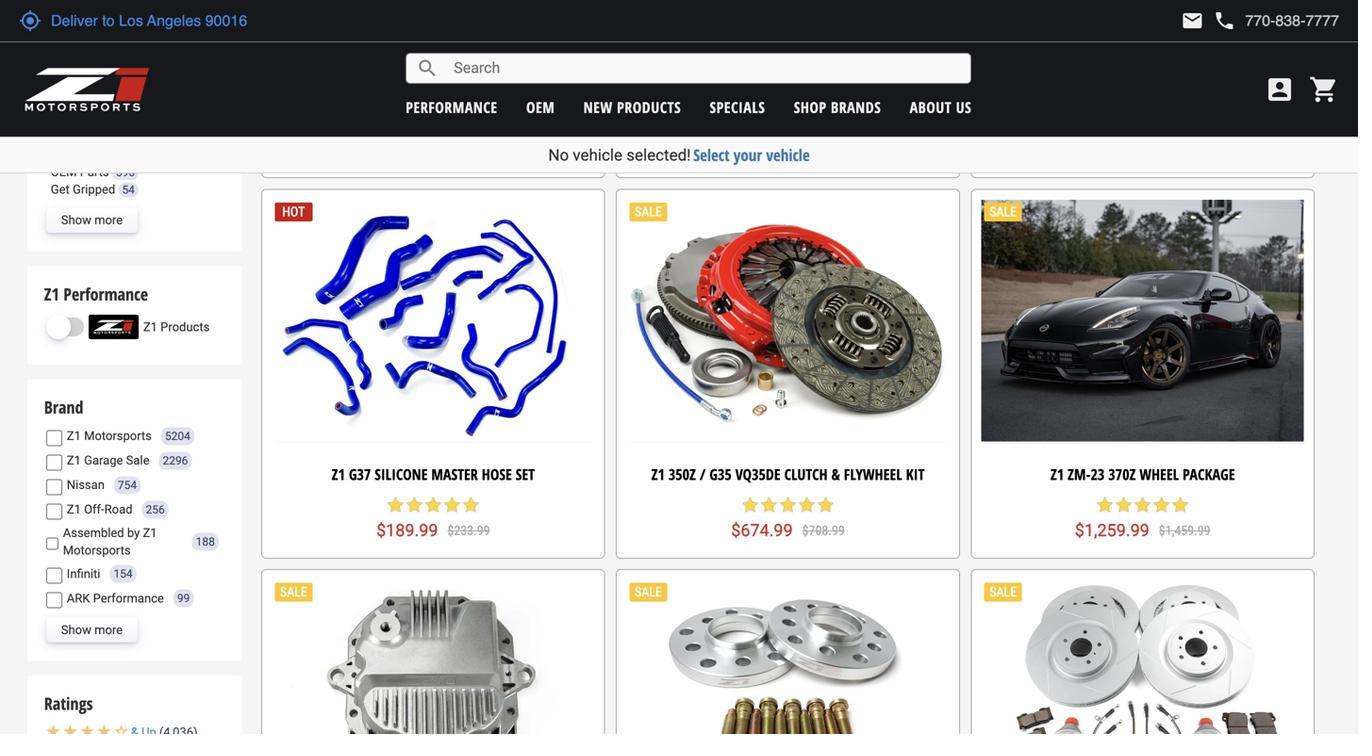 Task type: describe. For each thing, give the bounding box(es) containing it.
Search search field
[[439, 54, 971, 83]]

350z for z1 350z / g35 vq35de silicone pcv hose kit
[[317, 84, 344, 104]]

upgraded clutch release fork assembly kit
[[1003, 84, 1283, 104]]

category
[[44, 81, 103, 104]]

mail phone
[[1181, 9, 1236, 32]]

1 show more from the top
[[61, 11, 123, 25]]

nissan
[[67, 478, 105, 493]]

flywheel
[[844, 464, 902, 485]]

2296
[[163, 455, 188, 468]]

99
[[177, 592, 190, 606]]

z1 for z1 products
[[143, 320, 157, 334]]

performance link
[[406, 97, 498, 117]]

specials
[[710, 97, 765, 117]]

assembled by z1 motorsports
[[63, 526, 157, 558]]

54
[[122, 184, 135, 197]]

z1 zm-23 370z wheel package
[[1051, 464, 1235, 485]]

188
[[196, 536, 215, 549]]

596
[[116, 166, 135, 179]]

parts inside oem parts 596 get gripped 54
[[80, 165, 109, 179]]

z1 for z1 350z / g35 vq35de silicone pcv hose kit
[[299, 84, 313, 104]]

0 horizontal spatial silicone
[[375, 464, 428, 485]]

parts inside clearance performance parts 3586
[[125, 130, 154, 144]]

new products
[[584, 97, 681, 117]]

mail link
[[1181, 9, 1204, 32]]

1 vertical spatial clutch
[[784, 464, 828, 485]]

z1 350z / g35 vq35de silicone pcv hose kit
[[299, 84, 567, 104]]

brands
[[831, 97, 881, 117]]

$81.32
[[1156, 143, 1192, 158]]

kit for z1 350z / g35 vq35de silicone pcv hose kit
[[549, 84, 567, 104]]

kit for z1 350z / g35 vq35de clutch & flywheel kit
[[906, 464, 925, 485]]

phone
[[1213, 9, 1236, 32]]

small
[[698, 84, 737, 104]]

by
[[127, 526, 140, 541]]

account_box
[[1265, 75, 1295, 105]]

ark
[[67, 592, 90, 606]]

z1 for z1 g37 silicone master hose set
[[332, 464, 345, 485]]

star star star star star $189.99 $233.99
[[376, 496, 490, 541]]

products
[[160, 320, 210, 334]]

wheel
[[1140, 464, 1179, 485]]

new products link
[[584, 97, 681, 117]]

specials link
[[710, 97, 765, 117]]

show for brand
[[61, 623, 91, 638]]

1 horizontal spatial hose
[[515, 84, 545, 104]]

no
[[548, 146, 569, 165]]

1 horizontal spatial silicone
[[432, 84, 485, 104]]

x
[[856, 84, 863, 104]]

z1 performance
[[44, 283, 148, 306]]

package
[[1183, 464, 1235, 485]]

z1 motorsports
[[67, 429, 152, 444]]

$674.99
[[731, 521, 793, 541]]

performance for clearance
[[51, 130, 122, 144]]

release
[[1116, 84, 1164, 104]]

256
[[146, 504, 165, 517]]

oem for oem parts 596 get gripped 54
[[51, 165, 77, 179]]

only
[[758, 84, 789, 104]]

phone link
[[1213, 9, 1339, 32]]

infiniti
[[67, 567, 100, 581]]

decals
[[792, 84, 835, 104]]

z1 inside assembled by z1 motorsports
[[143, 526, 157, 541]]

z1 for z1 off-road
[[67, 503, 81, 517]]

1 show more button from the top
[[46, 6, 138, 31]]

0 vertical spatial clutch
[[1069, 84, 1113, 104]]

master
[[431, 464, 478, 485]]

/ for z1 350z / g35 vq35de silicone pcv hose kit
[[348, 84, 354, 104]]

ark performance
[[67, 592, 164, 606]]

1 show from the top
[[61, 11, 91, 25]]

clearance performance parts 3586
[[51, 113, 186, 144]]

more for brand
[[94, 623, 123, 638]]

mail
[[1181, 9, 1204, 32]]

show for category
[[61, 213, 91, 227]]

z1 for z1 zm-23 370z wheel package
[[1051, 464, 1064, 485]]

$49.99
[[384, 140, 437, 160]]

$233.99
[[448, 524, 490, 539]]

oem parts 596 get gripped 54
[[51, 165, 135, 197]]

my_location
[[19, 9, 42, 32]]

$708.99
[[802, 524, 845, 539]]

sale
[[126, 454, 149, 468]]

show more for category
[[61, 213, 123, 227]]

$64.99 $81.32
[[1094, 140, 1192, 160]]

pcv
[[489, 84, 511, 104]]

selected!
[[627, 146, 691, 165]]

370z
[[1109, 464, 1136, 485]]

set
[[516, 464, 535, 485]]

show more button for brand
[[46, 618, 138, 643]]

no vehicle selected! select your vehicle
[[548, 144, 810, 166]]

g37
[[349, 464, 371, 485]]

$1,459.99
[[1159, 524, 1211, 539]]

(2) small z1 only decals 3" x 0.75"
[[678, 84, 898, 104]]

us
[[956, 97, 972, 117]]

z1 motorsports logo image
[[24, 66, 150, 113]]

shop brands link
[[794, 97, 881, 117]]

about us
[[910, 97, 972, 117]]



Task type: vqa. For each thing, say whether or not it's contained in the screenshot.


Task type: locate. For each thing, give the bounding box(es) containing it.
0 vertical spatial /
[[348, 84, 354, 104]]

$1,259.99
[[1075, 521, 1150, 541]]

vehicle right no at the left top
[[573, 146, 623, 165]]

more for category
[[94, 213, 123, 227]]

garage
[[84, 454, 123, 468]]

$0.48
[[747, 140, 790, 160]]

show more button down ark
[[46, 618, 138, 643]]

performance up z1 products
[[63, 283, 148, 306]]

oem
[[526, 97, 555, 117], [51, 165, 77, 179]]

3 show more button from the top
[[46, 618, 138, 643]]

vq35de for clutch
[[736, 464, 781, 485]]

clutch left "&"
[[784, 464, 828, 485]]

select your vehicle link
[[693, 144, 810, 166]]

3"
[[838, 84, 852, 104]]

vehicle
[[766, 144, 810, 166], [573, 146, 623, 165]]

None checkbox
[[46, 431, 62, 447], [46, 455, 62, 471], [46, 568, 62, 585], [46, 431, 62, 447], [46, 455, 62, 471], [46, 568, 62, 585]]

hose
[[515, 84, 545, 104], [482, 464, 512, 485]]

&
[[832, 464, 840, 485]]

g35 for silicone
[[358, 84, 380, 104]]

star star star star $0.48 $1.96
[[741, 115, 829, 160]]

2 vertical spatial show more button
[[46, 618, 138, 643]]

2 vertical spatial show
[[61, 623, 91, 638]]

1 vertical spatial /
[[700, 464, 706, 485]]

oem for oem
[[526, 97, 555, 117]]

g35 up $674.99
[[710, 464, 732, 485]]

0 vertical spatial oem
[[526, 97, 555, 117]]

0 vertical spatial hose
[[515, 84, 545, 104]]

show more down ark
[[61, 623, 123, 638]]

show more button for category
[[46, 208, 138, 233]]

1 horizontal spatial 350z
[[669, 464, 696, 485]]

show more button right my_location
[[46, 6, 138, 31]]

0 horizontal spatial 350z
[[317, 84, 344, 104]]

about us link
[[910, 97, 972, 117]]

clutch
[[1069, 84, 1113, 104], [784, 464, 828, 485]]

show down ark
[[61, 623, 91, 638]]

upgraded
[[1003, 84, 1066, 104]]

show down get
[[61, 213, 91, 227]]

shop brands
[[794, 97, 881, 117]]

show
[[61, 11, 91, 25], [61, 213, 91, 227], [61, 623, 91, 638]]

1 vertical spatial more
[[94, 213, 123, 227]]

1 vertical spatial show more button
[[46, 208, 138, 233]]

$56.97
[[446, 143, 482, 158]]

1 vertical spatial oem
[[51, 165, 77, 179]]

show more
[[61, 11, 123, 25], [61, 213, 123, 227], [61, 623, 123, 638]]

0 vertical spatial performance
[[51, 130, 122, 144]]

g35
[[358, 84, 380, 104], [710, 464, 732, 485]]

oem right pcv
[[526, 97, 555, 117]]

1 horizontal spatial kit
[[906, 464, 925, 485]]

0 horizontal spatial g35
[[358, 84, 380, 104]]

assembly
[[1202, 84, 1261, 104]]

3 more from the top
[[94, 623, 123, 638]]

1 vertical spatial hose
[[482, 464, 512, 485]]

get
[[51, 183, 70, 197]]

motorsports up z1 garage sale
[[84, 429, 152, 444]]

more
[[94, 11, 123, 25], [94, 213, 123, 227], [94, 623, 123, 638]]

fork
[[1167, 84, 1198, 104]]

silicone right g37
[[375, 464, 428, 485]]

2 vertical spatial more
[[94, 623, 123, 638]]

1 horizontal spatial g35
[[710, 464, 732, 485]]

0 horizontal spatial oem
[[51, 165, 77, 179]]

about
[[910, 97, 952, 117]]

z1 products
[[143, 320, 210, 334]]

754
[[118, 479, 137, 492]]

0 horizontal spatial vehicle
[[573, 146, 623, 165]]

0 vertical spatial 350z
[[317, 84, 344, 104]]

vehicle inside no vehicle selected! select your vehicle
[[573, 146, 623, 165]]

oem up get
[[51, 165, 77, 179]]

0 horizontal spatial kit
[[549, 84, 567, 104]]

shop
[[794, 97, 827, 117]]

search
[[416, 57, 439, 80]]

hose left the set
[[482, 464, 512, 485]]

more down ark performance
[[94, 623, 123, 638]]

$64.99
[[1094, 140, 1146, 160]]

shopping_cart link
[[1305, 75, 1339, 105]]

performance
[[406, 97, 498, 117]]

performance for ark
[[93, 592, 164, 606]]

1 vertical spatial parts
[[80, 165, 109, 179]]

ratings
[[44, 693, 93, 716]]

1 horizontal spatial vq35de
[[736, 464, 781, 485]]

z1 for z1 350z / g35 vq35de clutch & flywheel kit
[[651, 464, 665, 485]]

select
[[693, 144, 730, 166]]

kit right assembly
[[1264, 84, 1283, 104]]

gripped
[[73, 183, 115, 197]]

0 vertical spatial show
[[61, 11, 91, 25]]

$189.99
[[376, 521, 438, 541]]

your
[[734, 144, 762, 166]]

show more right my_location
[[61, 11, 123, 25]]

vehicle right your
[[766, 144, 810, 166]]

1 horizontal spatial /
[[700, 464, 706, 485]]

0 vertical spatial motorsports
[[84, 429, 152, 444]]

0 vertical spatial show more
[[61, 11, 123, 25]]

350z for z1 350z / g35 vq35de clutch & flywheel kit
[[669, 464, 696, 485]]

assembled
[[63, 526, 124, 541]]

1 vertical spatial g35
[[710, 464, 732, 485]]

0 vertical spatial silicone
[[432, 84, 485, 104]]

off-
[[84, 503, 104, 517]]

g35 for clutch
[[710, 464, 732, 485]]

parts up gripped
[[80, 165, 109, 179]]

1 vertical spatial vq35de
[[736, 464, 781, 485]]

vq35de up star star star star star $674.99 $708.99
[[736, 464, 781, 485]]

1 vertical spatial silicone
[[375, 464, 428, 485]]

1 horizontal spatial oem
[[526, 97, 555, 117]]

parts
[[125, 130, 154, 144], [80, 165, 109, 179]]

1 vertical spatial motorsports
[[63, 544, 131, 558]]

hose right pcv
[[515, 84, 545, 104]]

oem link
[[526, 97, 555, 117]]

brand
[[44, 396, 83, 420]]

1 horizontal spatial vehicle
[[766, 144, 810, 166]]

1 horizontal spatial clutch
[[1069, 84, 1113, 104]]

0 vertical spatial parts
[[125, 130, 154, 144]]

0 vertical spatial show more button
[[46, 6, 138, 31]]

motorsports down assembled
[[63, 544, 131, 558]]

z1 for z1 performance
[[44, 283, 59, 306]]

3586
[[161, 131, 186, 144]]

2 vertical spatial performance
[[93, 592, 164, 606]]

3 show more from the top
[[61, 623, 123, 638]]

(2)
[[678, 84, 695, 104]]

performance inside clearance performance parts 3586
[[51, 130, 122, 144]]

2 horizontal spatial kit
[[1264, 84, 1283, 104]]

154
[[114, 568, 133, 581]]

2 show more button from the top
[[46, 208, 138, 233]]

0 horizontal spatial hose
[[482, 464, 512, 485]]

vq35de for silicone
[[383, 84, 429, 104]]

star star star star star $1,259.99 $1,459.99
[[1075, 496, 1211, 541]]

clearance
[[51, 113, 105, 127]]

show more down gripped
[[61, 213, 123, 227]]

$49.99 $56.97
[[384, 140, 482, 160]]

parts left 3586 on the top of page
[[125, 130, 154, 144]]

/
[[348, 84, 354, 104], [700, 464, 706, 485]]

kit left new
[[549, 84, 567, 104]]

/ for z1 350z / g35 vq35de clutch & flywheel kit
[[700, 464, 706, 485]]

zm-
[[1068, 464, 1091, 485]]

z1 g37 silicone master hose set
[[332, 464, 535, 485]]

star star star star star $674.99 $708.99
[[731, 496, 845, 541]]

2 show more from the top
[[61, 213, 123, 227]]

1 vertical spatial 350z
[[669, 464, 696, 485]]

more up z1 motorsports logo
[[94, 11, 123, 25]]

shopping_cart
[[1309, 75, 1339, 105]]

vq35de
[[383, 84, 429, 104], [736, 464, 781, 485]]

z1 for z1 garage sale
[[67, 454, 81, 468]]

0 horizontal spatial clutch
[[784, 464, 828, 485]]

1 vertical spatial show
[[61, 213, 91, 227]]

None checkbox
[[46, 480, 62, 496], [46, 504, 62, 520], [46, 536, 58, 552], [46, 593, 62, 609], [46, 480, 62, 496], [46, 504, 62, 520], [46, 536, 58, 552], [46, 593, 62, 609]]

0 vertical spatial g35
[[358, 84, 380, 104]]

0 horizontal spatial parts
[[80, 165, 109, 179]]

show more button
[[46, 6, 138, 31], [46, 208, 138, 233], [46, 618, 138, 643]]

motorsports inside assembled by z1 motorsports
[[63, 544, 131, 558]]

0 vertical spatial vq35de
[[383, 84, 429, 104]]

oem inside oem parts 596 get gripped 54
[[51, 165, 77, 179]]

z1 for z1 motorsports
[[67, 429, 81, 444]]

show right my_location
[[61, 11, 91, 25]]

0 horizontal spatial /
[[348, 84, 354, 104]]

vq35de down search
[[383, 84, 429, 104]]

performance for z1
[[63, 283, 148, 306]]

23
[[1091, 464, 1105, 485]]

2 vertical spatial show more
[[61, 623, 123, 638]]

1 vertical spatial show more
[[61, 213, 123, 227]]

z1 garage sale
[[67, 454, 149, 468]]

1 vertical spatial performance
[[63, 283, 148, 306]]

new
[[584, 97, 613, 117]]

350z
[[317, 84, 344, 104], [669, 464, 696, 485]]

1 more from the top
[[94, 11, 123, 25]]

performance down clearance
[[51, 130, 122, 144]]

more down gripped
[[94, 213, 123, 227]]

z1 off-road
[[67, 503, 133, 517]]

2 show from the top
[[61, 213, 91, 227]]

products
[[617, 97, 681, 117]]

clutch left release
[[1069, 84, 1113, 104]]

kit
[[549, 84, 567, 104], [1264, 84, 1283, 104], [906, 464, 925, 485]]

performance down 154
[[93, 592, 164, 606]]

0 horizontal spatial vq35de
[[383, 84, 429, 104]]

2 more from the top
[[94, 213, 123, 227]]

show more button down gripped
[[46, 208, 138, 233]]

road
[[104, 503, 133, 517]]

1 horizontal spatial parts
[[125, 130, 154, 144]]

silicone down search
[[432, 84, 485, 104]]

g35 left performance link
[[358, 84, 380, 104]]

show more for brand
[[61, 623, 123, 638]]

3 show from the top
[[61, 623, 91, 638]]

account_box link
[[1260, 75, 1300, 105]]

0 vertical spatial more
[[94, 11, 123, 25]]

0.75"
[[867, 84, 898, 104]]

kit right flywheel
[[906, 464, 925, 485]]



